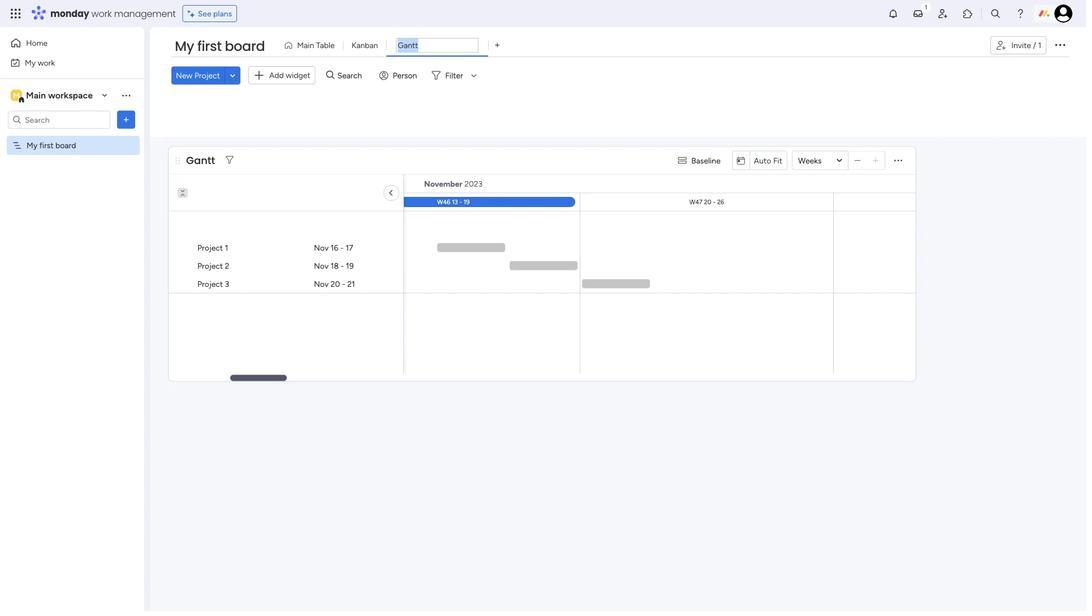 Task type: describe. For each thing, give the bounding box(es) containing it.
filter
[[445, 71, 463, 80]]

management
[[114, 7, 176, 20]]

kanban
[[352, 40, 378, 50]]

w47
[[690, 198, 703, 206]]

My first board field
[[172, 37, 268, 56]]

my first board inside list box
[[27, 141, 76, 150]]

my first board inside my first board field
[[175, 37, 265, 56]]

my work
[[25, 58, 55, 67]]

1 inside the gantt main content
[[225, 243, 228, 252]]

monday
[[50, 7, 89, 20]]

arrow down image
[[467, 69, 481, 82]]

board inside field
[[225, 37, 265, 56]]

- for w45   6 - 12
[[205, 198, 208, 206]]

filter button
[[427, 66, 481, 84]]

nov for nov 18 - 19
[[314, 261, 329, 270]]

see
[[198, 9, 211, 18]]

help image
[[1015, 8, 1026, 19]]

main for main table
[[297, 40, 314, 50]]

2023
[[465, 179, 483, 188]]

invite
[[1012, 40, 1031, 50]]

add
[[269, 70, 284, 80]]

person button
[[375, 66, 424, 84]]

new project button
[[171, 66, 225, 84]]

w46   13 - 19
[[437, 198, 470, 206]]

- for w47   20 - 26
[[713, 198, 716, 206]]

w46
[[437, 198, 451, 206]]

my first board list box
[[0, 134, 144, 308]]

1 inside button
[[1038, 40, 1042, 50]]

options image
[[1054, 38, 1067, 51]]

Search in workspace field
[[24, 113, 94, 126]]

angle right image
[[390, 188, 393, 198]]

person
[[393, 71, 417, 80]]

workspace
[[48, 90, 93, 101]]

apps image
[[963, 8, 974, 19]]

inbox image
[[913, 8, 924, 19]]

home button
[[7, 34, 122, 52]]

workspace options image
[[121, 90, 132, 101]]

add widget button
[[248, 66, 316, 84]]

12
[[209, 198, 215, 206]]

main workspace
[[26, 90, 93, 101]]

- for w46   13 - 19
[[460, 198, 462, 206]]

/
[[1033, 40, 1037, 50]]

search everything image
[[990, 8, 1002, 19]]

angle down image
[[230, 71, 236, 80]]

1 image
[[921, 1, 931, 13]]

2
[[225, 261, 229, 270]]

w45   6 - 12
[[185, 198, 215, 206]]

auto fit button
[[750, 151, 787, 169]]

home
[[26, 38, 48, 48]]

widget
[[286, 70, 310, 80]]

november 2023
[[424, 179, 483, 188]]

nov 16 - 17
[[314, 243, 353, 252]]

project for project 1
[[197, 243, 223, 252]]

dapulse drag handle 3 image
[[175, 156, 180, 165]]

main table
[[297, 40, 335, 50]]

more dots image
[[895, 156, 903, 165]]

add widget
[[269, 70, 310, 80]]

notifications image
[[888, 8, 899, 19]]

w45
[[185, 198, 198, 206]]

john smith image
[[1055, 5, 1073, 23]]

17
[[346, 243, 353, 252]]

main for main workspace
[[26, 90, 46, 101]]

options image
[[121, 114, 132, 125]]

nov 20 - 21
[[314, 279, 355, 289]]

my inside button
[[25, 58, 36, 67]]

20 for w47
[[704, 198, 712, 206]]

- for nov 20 - 21
[[342, 279, 345, 289]]



Task type: vqa. For each thing, say whether or not it's contained in the screenshot.
16, for v2 overdue deadline image
no



Task type: locate. For each thing, give the bounding box(es) containing it.
19 for nov 18 - 19
[[346, 261, 354, 270]]

nov left the 18
[[314, 261, 329, 270]]

0 horizontal spatial board
[[55, 141, 76, 150]]

my first board down search in workspace field
[[27, 141, 76, 150]]

3 nov from the top
[[314, 279, 329, 289]]

0 vertical spatial 1
[[1038, 40, 1042, 50]]

0 vertical spatial my first board
[[175, 37, 265, 56]]

new
[[176, 71, 193, 80]]

select product image
[[10, 8, 22, 19]]

board up angle down icon
[[225, 37, 265, 56]]

workspace selection element
[[11, 89, 95, 103]]

board
[[225, 37, 265, 56], [55, 141, 76, 150]]

baseline
[[692, 156, 721, 165]]

2 vertical spatial my
[[27, 141, 37, 150]]

1 vertical spatial nov
[[314, 261, 329, 270]]

1 horizontal spatial board
[[225, 37, 265, 56]]

0 vertical spatial my
[[175, 37, 194, 56]]

1 horizontal spatial my first board
[[175, 37, 265, 56]]

kanban button
[[343, 36, 387, 54]]

auto fit
[[754, 156, 783, 165]]

first up new project button
[[197, 37, 222, 56]]

see plans
[[198, 9, 232, 18]]

0 horizontal spatial work
[[38, 58, 55, 67]]

my work button
[[7, 53, 122, 72]]

2 vertical spatial nov
[[314, 279, 329, 289]]

workspace image
[[11, 89, 22, 102]]

19 right 13
[[464, 198, 470, 206]]

main inside button
[[297, 40, 314, 50]]

project up project 2
[[197, 243, 223, 252]]

1 horizontal spatial 20
[[704, 198, 712, 206]]

project 3
[[197, 279, 229, 289]]

my inside field
[[175, 37, 194, 56]]

1 right /
[[1038, 40, 1042, 50]]

21
[[347, 279, 355, 289]]

0 horizontal spatial 1
[[225, 243, 228, 252]]

- right 13
[[460, 198, 462, 206]]

13
[[452, 198, 458, 206]]

0 horizontal spatial main
[[26, 90, 46, 101]]

nov
[[314, 243, 329, 252], [314, 261, 329, 270], [314, 279, 329, 289]]

monday work management
[[50, 7, 176, 20]]

project for project 3
[[197, 279, 223, 289]]

invite members image
[[938, 8, 949, 19]]

nov 18 - 19
[[314, 261, 354, 270]]

20
[[704, 198, 712, 206], [331, 279, 340, 289]]

invite / 1
[[1012, 40, 1042, 50]]

- left 26
[[713, 198, 716, 206]]

2 nov from the top
[[314, 261, 329, 270]]

1 vertical spatial board
[[55, 141, 76, 150]]

16
[[331, 243, 338, 252]]

weeks
[[798, 156, 822, 165]]

board inside list box
[[55, 141, 76, 150]]

option
[[0, 135, 144, 138]]

- left "17"
[[340, 243, 344, 252]]

1 horizontal spatial main
[[297, 40, 314, 50]]

table
[[316, 40, 335, 50]]

baseline button
[[673, 151, 728, 169]]

nov down nov 18 - 19
[[314, 279, 329, 289]]

v2 collapse down image
[[178, 184, 188, 191]]

project right new
[[194, 71, 220, 80]]

0 vertical spatial main
[[297, 40, 314, 50]]

19 right the 18
[[346, 261, 354, 270]]

1 horizontal spatial work
[[91, 7, 112, 20]]

main table button
[[280, 36, 343, 54]]

- for nov 16 - 17
[[340, 243, 344, 252]]

1 nov from the top
[[314, 243, 329, 252]]

1
[[1038, 40, 1042, 50], [225, 243, 228, 252]]

invite / 1 button
[[991, 36, 1047, 54]]

3
[[225, 279, 229, 289]]

1 horizontal spatial 1
[[1038, 40, 1042, 50]]

1 vertical spatial 20
[[331, 279, 340, 289]]

1 horizontal spatial first
[[197, 37, 222, 56]]

work right monday
[[91, 7, 112, 20]]

see plans button
[[183, 5, 237, 22]]

plans
[[213, 9, 232, 18]]

20 right w47
[[704, 198, 712, 206]]

my
[[175, 37, 194, 56], [25, 58, 36, 67], [27, 141, 37, 150]]

project left '3'
[[197, 279, 223, 289]]

20 for nov
[[331, 279, 340, 289]]

- for nov 18 - 19
[[341, 261, 344, 270]]

- right the 18
[[341, 261, 344, 270]]

v2 collapse up image
[[178, 192, 188, 199]]

0 vertical spatial board
[[225, 37, 265, 56]]

v2 search image
[[326, 69, 335, 82]]

gantt
[[186, 153, 215, 167]]

w47   20 - 26
[[690, 198, 724, 206]]

v2 today image
[[737, 156, 745, 165]]

-
[[205, 198, 208, 206], [460, 198, 462, 206], [713, 198, 716, 206], [340, 243, 344, 252], [341, 261, 344, 270], [342, 279, 345, 289]]

my inside list box
[[27, 141, 37, 150]]

0 horizontal spatial my first board
[[27, 141, 76, 150]]

1 vertical spatial 1
[[225, 243, 228, 252]]

v2 minus image
[[855, 156, 861, 165]]

nov left 16
[[314, 243, 329, 252]]

nov for nov 16 - 17
[[314, 243, 329, 252]]

project inside new project button
[[194, 71, 220, 80]]

my first board
[[175, 37, 265, 56], [27, 141, 76, 150]]

my down home
[[25, 58, 36, 67]]

19 for w46   13 - 19
[[464, 198, 470, 206]]

1 vertical spatial my first board
[[27, 141, 76, 150]]

0 horizontal spatial 20
[[331, 279, 340, 289]]

26
[[717, 198, 724, 206]]

my first board up angle down icon
[[175, 37, 265, 56]]

nov for nov 20 - 21
[[314, 279, 329, 289]]

0 horizontal spatial 19
[[346, 261, 354, 270]]

m
[[13, 91, 20, 100]]

new project
[[176, 71, 220, 80]]

work for my
[[38, 58, 55, 67]]

0 vertical spatial 19
[[464, 198, 470, 206]]

main inside workspace selection element
[[26, 90, 46, 101]]

gantt main content
[[0, 137, 1086, 611]]

1 up 2
[[225, 243, 228, 252]]

work down home
[[38, 58, 55, 67]]

18
[[331, 261, 339, 270]]

main left the table
[[297, 40, 314, 50]]

first inside field
[[197, 37, 222, 56]]

20 left 21 at the left top of the page
[[331, 279, 340, 289]]

work for monday
[[91, 7, 112, 20]]

1 vertical spatial main
[[26, 90, 46, 101]]

project 1
[[197, 243, 228, 252]]

0 vertical spatial nov
[[314, 243, 329, 252]]

first inside list box
[[39, 141, 54, 150]]

0 vertical spatial first
[[197, 37, 222, 56]]

auto
[[754, 156, 772, 165]]

project 2
[[197, 261, 229, 270]]

first down search in workspace field
[[39, 141, 54, 150]]

1 horizontal spatial 19
[[464, 198, 470, 206]]

project for project 2
[[197, 261, 223, 270]]

my up new
[[175, 37, 194, 56]]

1 vertical spatial work
[[38, 58, 55, 67]]

first
[[197, 37, 222, 56], [39, 141, 54, 150]]

v2 funnel image
[[226, 156, 234, 165]]

1 vertical spatial my
[[25, 58, 36, 67]]

1 vertical spatial 19
[[346, 261, 354, 270]]

Search field
[[335, 67, 369, 83]]

project
[[194, 71, 220, 80], [197, 243, 223, 252], [197, 261, 223, 270], [197, 279, 223, 289]]

november
[[424, 179, 463, 188]]

main right workspace icon
[[26, 90, 46, 101]]

6
[[200, 198, 203, 206]]

work
[[91, 7, 112, 20], [38, 58, 55, 67]]

fit
[[773, 156, 783, 165]]

0 vertical spatial work
[[91, 7, 112, 20]]

19
[[464, 198, 470, 206], [346, 261, 354, 270]]

None field
[[396, 38, 479, 53]]

project left 2
[[197, 261, 223, 270]]

0 horizontal spatial first
[[39, 141, 54, 150]]

main
[[297, 40, 314, 50], [26, 90, 46, 101]]

add view image
[[495, 41, 500, 49]]

- right 6
[[205, 198, 208, 206]]

1 vertical spatial first
[[39, 141, 54, 150]]

board down search in workspace field
[[55, 141, 76, 150]]

- left 21 at the left top of the page
[[342, 279, 345, 289]]

work inside button
[[38, 58, 55, 67]]

my down search in workspace field
[[27, 141, 37, 150]]

0 vertical spatial 20
[[704, 198, 712, 206]]



